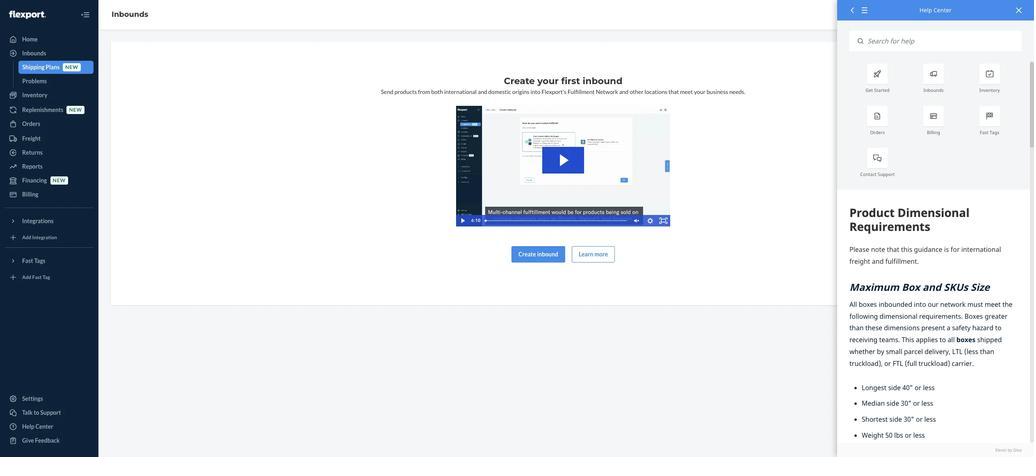 Task type: describe. For each thing, give the bounding box(es) containing it.
0 vertical spatial fast
[[980, 129, 989, 135]]

reports link
[[5, 160, 94, 173]]

integrations button
[[5, 215, 94, 228]]

0 horizontal spatial help center
[[22, 423, 53, 430]]

0 horizontal spatial inbounds
[[22, 50, 46, 57]]

1 horizontal spatial help
[[920, 6, 933, 14]]

Search search field
[[864, 31, 1022, 51]]

elevio by dixa link
[[850, 447, 1022, 453]]

1 vertical spatial help
[[22, 423, 34, 430]]

freight link
[[5, 132, 94, 145]]

reports
[[22, 163, 43, 170]]

create for inbound
[[519, 251, 536, 258]]

fulfillment
[[568, 88, 595, 95]]

fast tags button
[[5, 254, 94, 268]]

add fast tag
[[22, 274, 50, 280]]

1 horizontal spatial inventory
[[980, 87, 1000, 93]]

feedback
[[35, 437, 60, 444]]

0 horizontal spatial inventory
[[22, 92, 47, 98]]

both
[[431, 88, 443, 95]]

talk to support button
[[5, 406, 94, 419]]

1 horizontal spatial orders
[[871, 129, 885, 135]]

integrations
[[22, 218, 54, 224]]

into
[[531, 88, 541, 95]]

returns
[[22, 149, 43, 156]]

send
[[381, 88, 394, 95]]

needs.
[[730, 88, 746, 95]]

0 vertical spatial help center
[[920, 6, 952, 14]]

get
[[866, 87, 873, 93]]

create inbound
[[519, 251, 559, 258]]

billing link
[[5, 188, 94, 201]]

contact support
[[861, 171, 895, 177]]

settings
[[22, 395, 43, 402]]

0 horizontal spatial center
[[35, 423, 53, 430]]

replenishments
[[22, 106, 63, 113]]

home
[[22, 36, 38, 43]]

fast inside dropdown button
[[22, 257, 33, 264]]

other
[[630, 88, 644, 95]]

1 vertical spatial your
[[694, 88, 706, 95]]

learn more button
[[572, 246, 615, 262]]

talk
[[22, 409, 33, 416]]

inbound inside button
[[537, 251, 559, 258]]

add for add integration
[[22, 235, 31, 241]]

get started
[[866, 87, 890, 93]]

1 horizontal spatial fast tags
[[980, 129, 1000, 135]]

inbound inside create your first inbound send products from both international and domestic origins into flexport's fulfillment network and other locations that meet your business needs.
[[583, 76, 623, 87]]

products
[[395, 88, 417, 95]]

that
[[669, 88, 679, 95]]

add fast tag link
[[5, 271, 94, 284]]

tags inside fast tags dropdown button
[[34, 257, 45, 264]]

shipping plans
[[22, 64, 60, 71]]

create for your
[[504, 76, 535, 87]]

origins
[[513, 88, 530, 95]]

financing
[[22, 177, 47, 184]]

shipping
[[22, 64, 45, 71]]

elevio by dixa
[[996, 447, 1022, 453]]

by
[[1008, 447, 1013, 453]]

give
[[22, 437, 34, 444]]

more
[[595, 251, 608, 258]]

inventory link
[[5, 89, 94, 102]]



Task type: locate. For each thing, give the bounding box(es) containing it.
flexport's
[[542, 88, 567, 95]]

2 add from the top
[[22, 274, 31, 280]]

your right meet
[[694, 88, 706, 95]]

fast tags inside dropdown button
[[22, 257, 45, 264]]

0 horizontal spatial and
[[478, 88, 487, 95]]

0 horizontal spatial orders
[[22, 120, 40, 127]]

2 and from the left
[[620, 88, 629, 95]]

1 horizontal spatial center
[[934, 6, 952, 14]]

orders link
[[5, 117, 94, 131]]

add integration
[[22, 235, 57, 241]]

1 vertical spatial orders
[[871, 129, 885, 135]]

settings link
[[5, 392, 94, 405]]

1 horizontal spatial tags
[[990, 129, 1000, 135]]

help center link
[[5, 420, 94, 433]]

0 vertical spatial inbounds link
[[112, 10, 148, 19]]

contact
[[861, 171, 877, 177]]

help center
[[920, 6, 952, 14], [22, 423, 53, 430]]

fast
[[980, 129, 989, 135], [22, 257, 33, 264], [32, 274, 42, 280]]

tags
[[990, 129, 1000, 135], [34, 257, 45, 264]]

help
[[920, 6, 933, 14], [22, 423, 34, 430]]

learn
[[579, 251, 594, 258]]

1 add from the top
[[22, 235, 31, 241]]

fast tags
[[980, 129, 1000, 135], [22, 257, 45, 264]]

1 vertical spatial inbounds
[[22, 50, 46, 57]]

support inside talk to support button
[[40, 409, 61, 416]]

domestic
[[488, 88, 511, 95]]

1 vertical spatial create
[[519, 251, 536, 258]]

add left tag
[[22, 274, 31, 280]]

1 vertical spatial help center
[[22, 423, 53, 430]]

network
[[596, 88, 618, 95]]

create inside button
[[519, 251, 536, 258]]

inventory
[[980, 87, 1000, 93], [22, 92, 47, 98]]

1 horizontal spatial your
[[694, 88, 706, 95]]

help center down to
[[22, 423, 53, 430]]

and left domestic
[[478, 88, 487, 95]]

0 horizontal spatial inbound
[[537, 251, 559, 258]]

0 vertical spatial inbounds
[[112, 10, 148, 19]]

tag
[[43, 274, 50, 280]]

help up give at the left bottom of page
[[22, 423, 34, 430]]

1 horizontal spatial help center
[[920, 6, 952, 14]]

inbound up network
[[583, 76, 623, 87]]

your up flexport's
[[538, 76, 559, 87]]

started
[[875, 87, 890, 93]]

inbounds link
[[112, 10, 148, 19], [5, 47, 94, 60]]

first
[[562, 76, 580, 87]]

1 horizontal spatial inbounds link
[[112, 10, 148, 19]]

1 horizontal spatial billing
[[927, 129, 941, 135]]

new for shipping plans
[[65, 64, 78, 70]]

0 horizontal spatial inbounds link
[[5, 47, 94, 60]]

give feedback button
[[5, 434, 94, 447]]

flexport logo image
[[9, 11, 46, 19]]

0 vertical spatial add
[[22, 235, 31, 241]]

center
[[934, 6, 952, 14], [35, 423, 53, 430]]

create
[[504, 76, 535, 87], [519, 251, 536, 258]]

center up search search box
[[934, 6, 952, 14]]

1 vertical spatial new
[[69, 107, 82, 113]]

0 horizontal spatial help
[[22, 423, 34, 430]]

international
[[444, 88, 477, 95]]

from
[[418, 88, 430, 95]]

new right "plans"
[[65, 64, 78, 70]]

new up orders link
[[69, 107, 82, 113]]

and left the other
[[620, 88, 629, 95]]

0 vertical spatial create
[[504, 76, 535, 87]]

1 vertical spatial inbound
[[537, 251, 559, 258]]

create your first inbound send products from both international and domestic origins into flexport's fulfillment network and other locations that meet your business needs.
[[381, 76, 746, 95]]

support right contact
[[878, 171, 895, 177]]

0 horizontal spatial tags
[[34, 257, 45, 264]]

0 horizontal spatial your
[[538, 76, 559, 87]]

add left integration
[[22, 235, 31, 241]]

returns link
[[5, 146, 94, 159]]

1 vertical spatial fast tags
[[22, 257, 45, 264]]

help center up search search box
[[920, 6, 952, 14]]

give feedback
[[22, 437, 60, 444]]

create inside create your first inbound send products from both international and domestic origins into flexport's fulfillment network and other locations that meet your business needs.
[[504, 76, 535, 87]]

0 vertical spatial new
[[65, 64, 78, 70]]

add for add fast tag
[[22, 274, 31, 280]]

0 vertical spatial fast tags
[[980, 129, 1000, 135]]

learn more
[[579, 251, 608, 258]]

1 horizontal spatial inbound
[[583, 76, 623, 87]]

business
[[707, 88, 729, 95]]

elevio
[[996, 447, 1007, 453]]

2 vertical spatial inbounds
[[924, 87, 944, 93]]

integration
[[32, 235, 57, 241]]

1 and from the left
[[478, 88, 487, 95]]

problems link
[[18, 75, 94, 88]]

1 horizontal spatial and
[[620, 88, 629, 95]]

0 vertical spatial your
[[538, 76, 559, 87]]

orders
[[22, 120, 40, 127], [871, 129, 885, 135]]

0 horizontal spatial support
[[40, 409, 61, 416]]

support down settings link
[[40, 409, 61, 416]]

close navigation image
[[80, 10, 90, 20]]

create inbound button
[[512, 246, 566, 262]]

0 vertical spatial billing
[[927, 129, 941, 135]]

new for replenishments
[[69, 107, 82, 113]]

1 vertical spatial tags
[[34, 257, 45, 264]]

and
[[478, 88, 487, 95], [620, 88, 629, 95]]

inbound left learn
[[537, 251, 559, 258]]

0 horizontal spatial billing
[[22, 191, 38, 198]]

talk to support
[[22, 409, 61, 416]]

new
[[65, 64, 78, 70], [69, 107, 82, 113], [53, 177, 66, 184]]

freight
[[22, 135, 41, 142]]

inbounds
[[112, 10, 148, 19], [22, 50, 46, 57], [924, 87, 944, 93]]

0 vertical spatial support
[[878, 171, 895, 177]]

add
[[22, 235, 31, 241], [22, 274, 31, 280]]

2 vertical spatial fast
[[32, 274, 42, 280]]

0 horizontal spatial fast tags
[[22, 257, 45, 264]]

0 vertical spatial inbound
[[583, 76, 623, 87]]

0 vertical spatial orders
[[22, 120, 40, 127]]

problems
[[22, 78, 47, 85]]

home link
[[5, 33, 94, 46]]

1 vertical spatial support
[[40, 409, 61, 416]]

help up search search box
[[920, 6, 933, 14]]

plans
[[46, 64, 60, 71]]

new down "reports" link
[[53, 177, 66, 184]]

to
[[34, 409, 39, 416]]

locations
[[645, 88, 668, 95]]

1 horizontal spatial inbounds
[[112, 10, 148, 19]]

your
[[538, 76, 559, 87], [694, 88, 706, 95]]

center down talk to support
[[35, 423, 53, 430]]

1 vertical spatial add
[[22, 274, 31, 280]]

video thumbnail image
[[456, 106, 671, 226], [456, 106, 671, 226]]

0 vertical spatial tags
[[990, 129, 1000, 135]]

0 vertical spatial center
[[934, 6, 952, 14]]

add integration link
[[5, 231, 94, 244]]

inbound
[[583, 76, 623, 87], [537, 251, 559, 258]]

video element
[[456, 106, 671, 226]]

meet
[[680, 88, 693, 95]]

support
[[878, 171, 895, 177], [40, 409, 61, 416]]

1 horizontal spatial support
[[878, 171, 895, 177]]

dixa
[[1014, 447, 1022, 453]]

0 vertical spatial help
[[920, 6, 933, 14]]

2 horizontal spatial inbounds
[[924, 87, 944, 93]]

1 vertical spatial center
[[35, 423, 53, 430]]

1 vertical spatial billing
[[22, 191, 38, 198]]

1 vertical spatial inbounds link
[[5, 47, 94, 60]]

billing
[[927, 129, 941, 135], [22, 191, 38, 198]]

1 vertical spatial fast
[[22, 257, 33, 264]]

new for financing
[[53, 177, 66, 184]]

2 vertical spatial new
[[53, 177, 66, 184]]



Task type: vqa. For each thing, say whether or not it's contained in the screenshot.
the leftmost your
yes



